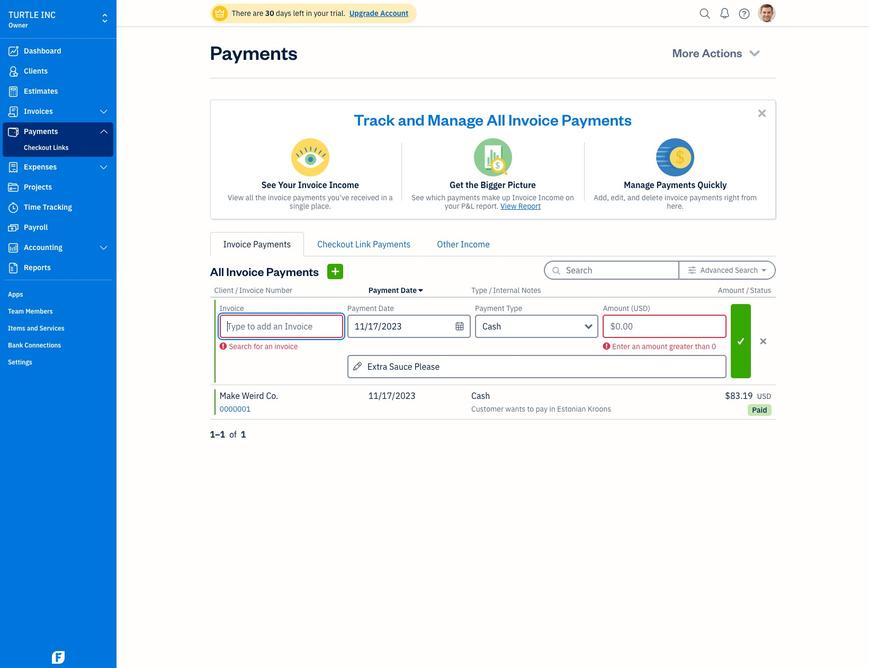 Task type: locate. For each thing, give the bounding box(es) containing it.
client / invoice number
[[214, 286, 293, 295]]

connections
[[25, 341, 61, 349]]

1 vertical spatial date
[[379, 304, 394, 313]]

0 horizontal spatial /
[[235, 286, 238, 295]]

and right edit,
[[628, 193, 640, 202]]

checkout link payments link
[[304, 232, 424, 256]]

1 horizontal spatial view
[[501, 201, 517, 211]]

2 horizontal spatial in
[[550, 404, 556, 414]]

chevron large down image down checkout links link
[[99, 163, 109, 172]]

$83.19
[[726, 391, 753, 401]]

accounting
[[24, 243, 62, 252]]

chevron large down image up reports link
[[99, 244, 109, 252]]

2 / from the left
[[489, 286, 492, 295]]

in right left
[[306, 8, 312, 18]]

0 vertical spatial checkout
[[24, 144, 52, 152]]

0 horizontal spatial the
[[255, 193, 266, 202]]

0 horizontal spatial see
[[262, 180, 276, 190]]

which
[[426, 193, 446, 202]]

accounting link
[[3, 238, 113, 258]]

view right make
[[501, 201, 517, 211]]

0 horizontal spatial income
[[329, 180, 359, 190]]

0 horizontal spatial an
[[265, 342, 273, 351]]

payments down quickly at the right
[[690, 193, 723, 202]]

1 vertical spatial in
[[381, 193, 387, 202]]

0000001 link
[[220, 403, 251, 414]]

date
[[401, 286, 417, 295], [379, 304, 394, 313]]

1 horizontal spatial the
[[466, 180, 479, 190]]

search right exclamationcircle image in the left of the page
[[229, 342, 252, 351]]

1 vertical spatial checkout
[[318, 239, 353, 250]]

make
[[482, 193, 500, 202]]

edit,
[[611, 193, 626, 202]]

0 horizontal spatial type
[[472, 286, 488, 295]]

more
[[673, 45, 700, 60]]

0 vertical spatial amount
[[718, 286, 745, 295]]

your left p&l
[[445, 201, 460, 211]]

all up client
[[210, 264, 224, 279]]

invoice inside the see your invoice income view all the invoice payments you've received in a single place.
[[298, 180, 327, 190]]

1 payments from the left
[[293, 193, 326, 202]]

2 horizontal spatial /
[[747, 286, 749, 295]]

and right items
[[27, 324, 38, 332]]

1 horizontal spatial checkout
[[318, 239, 353, 250]]

the right all
[[255, 193, 266, 202]]

manage payments quickly add, edit, and delete invoice payments right from here.
[[594, 180, 757, 211]]

see inside the see your invoice income view all the invoice payments you've received in a single place.
[[262, 180, 276, 190]]

chevron large down image for expenses
[[99, 163, 109, 172]]

4 chevron large down image from the top
[[99, 244, 109, 252]]

estonian
[[557, 404, 586, 414]]

Invoice text field
[[221, 316, 342, 337]]

payments down your
[[293, 193, 326, 202]]

see your invoice income image
[[291, 138, 329, 176]]

than
[[695, 342, 710, 351]]

all
[[487, 109, 506, 129], [210, 264, 224, 279]]

see left which in the top of the page
[[412, 193, 424, 202]]

0 horizontal spatial payments
[[293, 193, 326, 202]]

0 horizontal spatial in
[[306, 8, 312, 18]]

payments inside the see your invoice income view all the invoice payments you've received in a single place.
[[293, 193, 326, 202]]

advanced search button
[[680, 262, 775, 279]]

0 horizontal spatial all
[[210, 264, 224, 279]]

exclamationcircle image
[[603, 342, 610, 350]]

save image
[[732, 335, 750, 348]]

report image
[[7, 263, 20, 273]]

0 vertical spatial see
[[262, 180, 276, 190]]

type down internal
[[506, 304, 523, 313]]

all up get the bigger picture
[[487, 109, 506, 129]]

invoice inside the see your invoice income view all the invoice payments you've received in a single place.
[[268, 193, 291, 202]]

checkout
[[24, 144, 52, 152], [318, 239, 353, 250]]

1 horizontal spatial in
[[381, 193, 387, 202]]

payments for income
[[293, 193, 326, 202]]

time tracking
[[24, 202, 72, 212]]

/ right client
[[235, 286, 238, 295]]

1 vertical spatial search
[[229, 342, 252, 351]]

invoices link
[[3, 102, 113, 121]]

chevron large down image
[[99, 108, 109, 116], [99, 127, 109, 136], [99, 163, 109, 172], [99, 244, 109, 252]]

invoice down your
[[268, 193, 291, 202]]

2 vertical spatial and
[[27, 324, 38, 332]]

the
[[466, 180, 479, 190], [255, 193, 266, 202]]

income left the on
[[539, 193, 564, 202]]

chevron large down image for invoices
[[99, 108, 109, 116]]

0 horizontal spatial manage
[[428, 109, 484, 129]]

and for services
[[27, 324, 38, 332]]

client image
[[7, 66, 20, 77]]

/ left status
[[747, 286, 749, 295]]

invoice inside manage payments quickly add, edit, and delete invoice payments right from here.
[[665, 193, 688, 202]]

invoice
[[509, 109, 559, 129], [298, 180, 327, 190], [512, 193, 537, 202], [223, 239, 251, 250], [226, 264, 264, 279], [239, 286, 264, 295], [220, 304, 244, 313]]

1 horizontal spatial see
[[412, 193, 424, 202]]

enter an amount greater than 0
[[613, 342, 716, 351]]

1 horizontal spatial all
[[487, 109, 506, 129]]

2 horizontal spatial and
[[628, 193, 640, 202]]

see
[[262, 180, 276, 190], [412, 193, 424, 202]]

payment date down "payment date" button
[[347, 304, 394, 313]]

received
[[351, 193, 380, 202]]

cash
[[483, 321, 501, 332], [472, 391, 490, 401]]

1 horizontal spatial payments
[[447, 193, 480, 202]]

1 horizontal spatial income
[[461, 239, 490, 250]]

0 vertical spatial income
[[329, 180, 359, 190]]

p&l
[[461, 201, 475, 211]]

1 vertical spatial your
[[445, 201, 460, 211]]

cash up customer
[[472, 391, 490, 401]]

and inside "link"
[[27, 324, 38, 332]]

1 vertical spatial type
[[506, 304, 523, 313]]

team members link
[[3, 303, 113, 319]]

1 horizontal spatial manage
[[624, 180, 655, 190]]

payments inside manage payments quickly add, edit, and delete invoice payments right from here.
[[690, 193, 723, 202]]

your left the trial.
[[314, 8, 329, 18]]

get the bigger picture image
[[474, 138, 512, 176]]

payroll link
[[3, 218, 113, 237]]

amount down advanced search
[[718, 286, 745, 295]]

0 horizontal spatial view
[[228, 193, 244, 202]]

more actions
[[673, 45, 743, 60]]

invoice right delete
[[665, 193, 688, 202]]

client
[[214, 286, 234, 295]]

of
[[229, 429, 237, 440]]

freshbooks image
[[50, 651, 67, 664]]

usd
[[757, 392, 772, 401]]

chevron large down image inside accounting link
[[99, 244, 109, 252]]

income right other at the top right
[[461, 239, 490, 250]]

invoice payments link
[[210, 232, 304, 256]]

an right for
[[265, 342, 273, 351]]

see inside see which payments make up invoice income on your p&l report.
[[412, 193, 424, 202]]

in inside cash customer wants to pay in estonian kroons
[[550, 404, 556, 414]]

links
[[53, 144, 69, 152]]

are
[[253, 8, 264, 18]]

there are 30 days left in your trial. upgrade account
[[232, 8, 409, 18]]

1 horizontal spatial your
[[445, 201, 460, 211]]

cash inside dropdown button
[[483, 321, 501, 332]]

1 vertical spatial and
[[628, 193, 640, 202]]

checkout inside the main element
[[24, 144, 52, 152]]

1 vertical spatial amount
[[603, 304, 630, 313]]

apps
[[8, 290, 23, 298]]

co.
[[266, 391, 278, 401]]

0 vertical spatial manage
[[428, 109, 484, 129]]

search left caretdown icon
[[735, 265, 758, 275]]

more actions button
[[663, 40, 772, 65]]

view left all
[[228, 193, 244, 202]]

upgrade account link
[[347, 8, 409, 18]]

invoice for payments
[[665, 193, 688, 202]]

checkout up expenses
[[24, 144, 52, 152]]

search
[[735, 265, 758, 275], [229, 342, 252, 351]]

payment
[[369, 286, 399, 295], [347, 304, 377, 313], [475, 304, 505, 313]]

0 horizontal spatial checkout
[[24, 144, 52, 152]]

2 horizontal spatial income
[[539, 193, 564, 202]]

0 horizontal spatial search
[[229, 342, 252, 351]]

all invoice payments
[[210, 264, 319, 279]]

1 chevron large down image from the top
[[99, 108, 109, 116]]

1 vertical spatial income
[[539, 193, 564, 202]]

view inside the see your invoice income view all the invoice payments you've received in a single place.
[[228, 193, 244, 202]]

0 vertical spatial in
[[306, 8, 312, 18]]

settings image
[[688, 266, 697, 274]]

0 vertical spatial search
[[735, 265, 758, 275]]

1 horizontal spatial /
[[489, 286, 492, 295]]

checkout link payments
[[318, 239, 411, 250]]

quickly
[[698, 180, 727, 190]]

0 vertical spatial date
[[401, 286, 417, 295]]

1 / from the left
[[235, 286, 238, 295]]

see left your
[[262, 180, 276, 190]]

0 vertical spatial the
[[466, 180, 479, 190]]

project image
[[7, 182, 20, 193]]

3 chevron large down image from the top
[[99, 163, 109, 172]]

main element
[[0, 0, 143, 668]]

invoice
[[268, 193, 291, 202], [665, 193, 688, 202], [275, 342, 298, 351]]

trial.
[[330, 8, 346, 18]]

payment date left caretdown image
[[369, 286, 417, 295]]

0 vertical spatial and
[[398, 109, 425, 129]]

items and services link
[[3, 320, 113, 336]]

date left caretdown image
[[401, 286, 417, 295]]

chevron large down image inside the payments link
[[99, 127, 109, 136]]

3 / from the left
[[747, 286, 749, 295]]

in left a
[[381, 193, 387, 202]]

your inside see which payments make up invoice income on your p&l report.
[[445, 201, 460, 211]]

amount left (usd)
[[603, 304, 630, 313]]

0 vertical spatial cash
[[483, 321, 501, 332]]

and right track
[[398, 109, 425, 129]]

the inside the see your invoice income view all the invoice payments you've received in a single place.
[[255, 193, 266, 202]]

0 vertical spatial type
[[472, 286, 488, 295]]

in right pay
[[550, 404, 556, 414]]

weird
[[242, 391, 264, 401]]

chevron large down image up checkout links link
[[99, 127, 109, 136]]

2 payments from the left
[[447, 193, 480, 202]]

an right 'enter'
[[632, 342, 640, 351]]

payment down "payment date" button
[[347, 304, 377, 313]]

clients
[[24, 66, 48, 76]]

invoice payments
[[223, 239, 291, 250]]

projects
[[24, 182, 52, 192]]

2 vertical spatial income
[[461, 239, 490, 250]]

payments down get
[[447, 193, 480, 202]]

payments for add,
[[690, 193, 723, 202]]

bank
[[8, 341, 23, 349]]

1 vertical spatial cash
[[472, 391, 490, 401]]

bigger
[[481, 180, 506, 190]]

dashboard
[[24, 46, 61, 56]]

cash down the payment type
[[483, 321, 501, 332]]

bank connections
[[8, 341, 61, 349]]

income up 'you've' at the top of page
[[329, 180, 359, 190]]

view
[[228, 193, 244, 202], [501, 201, 517, 211]]

1 horizontal spatial and
[[398, 109, 425, 129]]

and inside manage payments quickly add, edit, and delete invoice payments right from here.
[[628, 193, 640, 202]]

payment date button
[[369, 286, 423, 295]]

the right get
[[466, 180, 479, 190]]

2 chevron large down image from the top
[[99, 127, 109, 136]]

type
[[472, 286, 488, 295], [506, 304, 523, 313]]

0 vertical spatial your
[[314, 8, 329, 18]]

amount for amount / status
[[718, 286, 745, 295]]

2 vertical spatial in
[[550, 404, 556, 414]]

payment left caretdown image
[[369, 286, 399, 295]]

in
[[306, 8, 312, 18], [381, 193, 387, 202], [550, 404, 556, 414]]

bank connections link
[[3, 337, 113, 353]]

type up the payment type
[[472, 286, 488, 295]]

1 horizontal spatial search
[[735, 265, 758, 275]]

1 horizontal spatial amount
[[718, 286, 745, 295]]

caretdown image
[[762, 266, 766, 274]]

inc
[[41, 10, 56, 20]]

0 horizontal spatial and
[[27, 324, 38, 332]]

checkout for checkout links
[[24, 144, 52, 152]]

checkout up add a new payment image
[[318, 239, 353, 250]]

1 vertical spatial manage
[[624, 180, 655, 190]]

in inside the see your invoice income view all the invoice payments you've received in a single place.
[[381, 193, 387, 202]]

3 payments from the left
[[690, 193, 723, 202]]

0 horizontal spatial amount
[[603, 304, 630, 313]]

1 vertical spatial see
[[412, 193, 424, 202]]

chevron large down image down estimates link
[[99, 108, 109, 116]]

/ right type button
[[489, 286, 492, 295]]

date down "payment date" button
[[379, 304, 394, 313]]

from
[[742, 193, 757, 202]]

income inside see which payments make up invoice income on your p&l report.
[[539, 193, 564, 202]]

2 horizontal spatial payments
[[690, 193, 723, 202]]

upgrade
[[350, 8, 379, 18]]

chevron large down image for accounting
[[99, 244, 109, 252]]

in for cash
[[550, 404, 556, 414]]

all
[[246, 193, 254, 202]]

and for manage
[[398, 109, 425, 129]]

1 vertical spatial the
[[255, 193, 266, 202]]

cash inside cash customer wants to pay in estonian kroons
[[472, 391, 490, 401]]

projects link
[[3, 178, 113, 197]]

search image
[[697, 6, 714, 21]]

search inside advanced search dropdown button
[[735, 265, 758, 275]]

1 horizontal spatial an
[[632, 342, 640, 351]]

timer image
[[7, 202, 20, 213]]

pay
[[536, 404, 548, 414]]



Task type: vqa. For each thing, say whether or not it's contained in the screenshot.
received on the top left of page
yes



Task type: describe. For each thing, give the bounding box(es) containing it.
notes
[[522, 286, 541, 295]]

30
[[265, 8, 274, 18]]

invoices
[[24, 107, 53, 116]]

to
[[527, 404, 534, 414]]

get
[[450, 180, 464, 190]]

payments inside the main element
[[24, 127, 58, 136]]

/ for status
[[747, 286, 749, 295]]

search for an invoice
[[229, 342, 298, 351]]

kroons
[[588, 404, 611, 414]]

manage payments quickly image
[[657, 138, 695, 176]]

advanced search
[[701, 265, 758, 275]]

apps link
[[3, 286, 113, 302]]

estimates link
[[3, 82, 113, 101]]

picture
[[508, 180, 536, 190]]

invoice inside see which payments make up invoice income on your p&l report.
[[512, 193, 537, 202]]

1 vertical spatial all
[[210, 264, 224, 279]]

0 vertical spatial all
[[487, 109, 506, 129]]

invoice inside invoice payments link
[[223, 239, 251, 250]]

checkout links
[[24, 144, 69, 152]]

turtle
[[8, 10, 39, 20]]

you've
[[328, 193, 349, 202]]

caretdown image
[[419, 286, 423, 295]]

number
[[266, 286, 293, 295]]

enter
[[613, 342, 630, 351]]

/ for internal
[[489, 286, 492, 295]]

track and manage all invoice payments
[[354, 109, 632, 129]]

invoice down invoice text field
[[275, 342, 298, 351]]

a
[[389, 193, 393, 202]]

single
[[290, 201, 309, 211]]

link
[[355, 239, 371, 250]]

in for there
[[306, 8, 312, 18]]

payments inside manage payments quickly add, edit, and delete invoice payments right from here.
[[657, 180, 696, 190]]

estimates
[[24, 86, 58, 96]]

close image
[[756, 107, 769, 119]]

actions
[[702, 45, 743, 60]]

amount for amount (usd)
[[603, 304, 630, 313]]

0 vertical spatial payment date
[[369, 286, 417, 295]]

amount
[[642, 342, 668, 351]]

notifications image
[[717, 3, 734, 24]]

other income link
[[424, 232, 503, 256]]

greater
[[670, 342, 694, 351]]

chevron large down image for payments
[[99, 127, 109, 136]]

internal
[[493, 286, 520, 295]]

dashboard link
[[3, 42, 113, 61]]

dashboard image
[[7, 46, 20, 57]]

0
[[712, 342, 716, 351]]

$83.19 usd paid
[[726, 391, 772, 415]]

cash for cash
[[483, 321, 501, 332]]

invoice image
[[7, 107, 20, 117]]

Amount (USD) text field
[[603, 315, 727, 338]]

add,
[[594, 193, 609, 202]]

see which payments make up invoice income on your p&l report.
[[412, 193, 574, 211]]

type button
[[472, 286, 488, 295]]

estimate image
[[7, 86, 20, 97]]

invoice for your
[[268, 193, 291, 202]]

1
[[241, 429, 246, 440]]

payment down type button
[[475, 304, 505, 313]]

exclamationcircle image
[[220, 342, 227, 350]]

right
[[725, 193, 740, 202]]

go to help image
[[736, 6, 753, 21]]

0 horizontal spatial date
[[379, 304, 394, 313]]

expense image
[[7, 162, 20, 173]]

amount / status
[[718, 286, 772, 295]]

amount (usd)
[[603, 304, 651, 313]]

see for which
[[412, 193, 424, 202]]

reports link
[[3, 259, 113, 278]]

payments link
[[3, 122, 113, 141]]

crown image
[[214, 8, 225, 19]]

settings
[[8, 358, 32, 366]]

payment image
[[7, 127, 20, 137]]

2 an from the left
[[632, 342, 640, 351]]

customer
[[472, 404, 504, 414]]

chevrondown image
[[748, 45, 762, 60]]

cash button
[[475, 315, 599, 338]]

other
[[437, 239, 459, 250]]

members
[[25, 307, 53, 315]]

payments inside see which payments make up invoice income on your p&l report.
[[447, 193, 480, 202]]

delete
[[642, 193, 663, 202]]

services
[[39, 324, 64, 332]]

manage inside manage payments quickly add, edit, and delete invoice payments right from here.
[[624, 180, 655, 190]]

cancel image
[[755, 335, 773, 348]]

1–1
[[210, 429, 225, 440]]

tracking
[[43, 202, 72, 212]]

type / internal notes
[[472, 286, 541, 295]]

add a new payment image
[[331, 265, 340, 278]]

settings link
[[3, 354, 113, 370]]

1–1 of 1
[[210, 429, 246, 440]]

income inside the see your invoice income view all the invoice payments you've received in a single place.
[[329, 180, 359, 190]]

1 vertical spatial payment date
[[347, 304, 394, 313]]

Payment date in MM/DD/YYYY format text field
[[347, 315, 471, 338]]

time
[[24, 202, 41, 212]]

chart image
[[7, 243, 20, 253]]

here.
[[667, 201, 684, 211]]

account
[[380, 8, 409, 18]]

your
[[278, 180, 296, 190]]

1 horizontal spatial date
[[401, 286, 417, 295]]

there
[[232, 8, 251, 18]]

0 horizontal spatial your
[[314, 8, 329, 18]]

team
[[8, 307, 24, 315]]

checkout for checkout link payments
[[318, 239, 353, 250]]

cash for cash customer wants to pay in estonian kroons
[[472, 391, 490, 401]]

make
[[220, 391, 240, 401]]

items and services
[[8, 324, 64, 332]]

up
[[502, 193, 511, 202]]

items
[[8, 324, 25, 332]]

Search text field
[[566, 262, 662, 279]]

clients link
[[3, 62, 113, 81]]

Notes (Optional) text field
[[347, 355, 727, 378]]

on
[[566, 193, 574, 202]]

/ for invoice
[[235, 286, 238, 295]]

see for your
[[262, 180, 276, 190]]

get the bigger picture
[[450, 180, 536, 190]]

1 an from the left
[[265, 342, 273, 351]]

1 horizontal spatial type
[[506, 304, 523, 313]]

amount button
[[718, 286, 745, 295]]

money image
[[7, 223, 20, 233]]

advanced
[[701, 265, 734, 275]]

cash customer wants to pay in estonian kroons
[[472, 391, 611, 414]]

report.
[[476, 201, 499, 211]]

0000001
[[220, 404, 251, 414]]

expenses
[[24, 162, 57, 172]]



